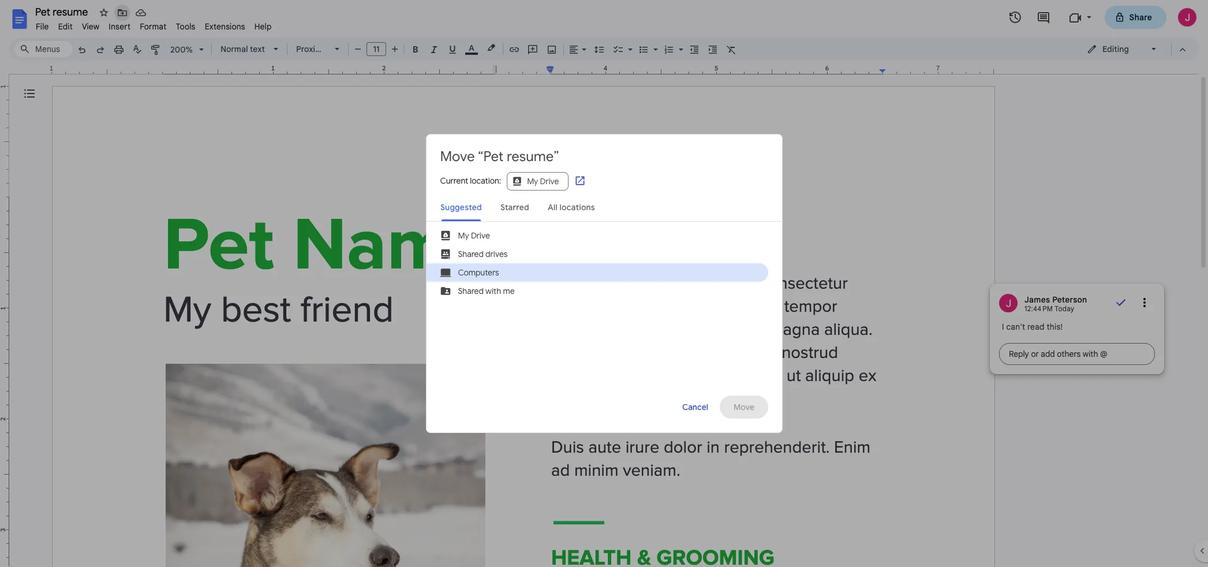 Task type: vqa. For each thing, say whether or not it's contained in the screenshot.
Right Margin image
yes



Task type: locate. For each thing, give the bounding box(es) containing it.
menu bar
[[31, 15, 276, 34]]

application containing james peterson
[[0, 0, 1209, 567]]

application
[[0, 0, 1209, 567]]

Reply field
[[1000, 343, 1156, 365]]

i can't read this!
[[1003, 322, 1063, 332]]

12:44 pm
[[1025, 304, 1054, 313]]

share. private to only me. image
[[1115, 12, 1125, 22]]

james peterson image
[[1000, 294, 1018, 312]]

today
[[1055, 304, 1075, 313]]

Rename text field
[[31, 5, 95, 18]]

left margin image
[[52, 65, 166, 74]]

james
[[1025, 295, 1051, 305]]

top margin image
[[0, 87, 9, 200]]

menu bar inside "menu bar" banner
[[31, 15, 276, 34]]

i
[[1003, 322, 1005, 332]]

list
[[991, 284, 1165, 374]]

james peterson 12:44 pm today
[[1025, 295, 1088, 313]]

right margin image
[[880, 65, 994, 74]]

read
[[1028, 322, 1045, 332]]

list containing james peterson
[[991, 284, 1165, 374]]



Task type: describe. For each thing, give the bounding box(es) containing it.
peterson
[[1053, 295, 1088, 305]]

can't
[[1007, 322, 1026, 332]]

search the menus (option+/) toolbar
[[14, 38, 72, 60]]

this!
[[1047, 322, 1063, 332]]

main toolbar
[[72, 0, 741, 448]]

menu bar banner
[[0, 0, 1209, 567]]

Star checkbox
[[96, 5, 112, 21]]



